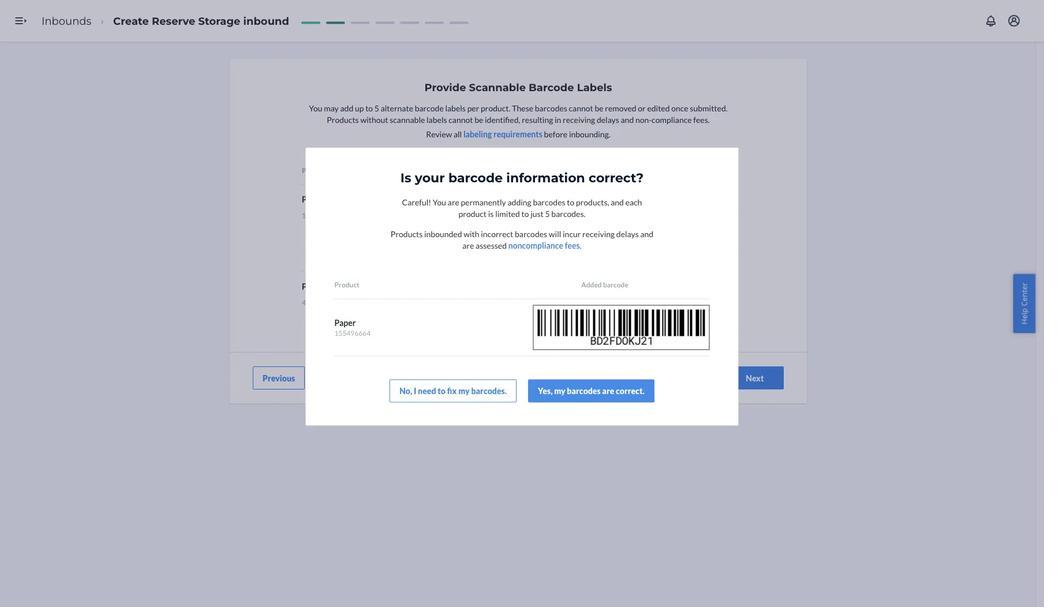 Task type: describe. For each thing, give the bounding box(es) containing it.
barcode for barcode value
[[593, 166, 619, 174]]

noncompliance fees .
[[508, 241, 582, 250]]

provide
[[424, 81, 466, 94]]

create
[[113, 14, 149, 27]]

fees
[[565, 241, 580, 250]]

added
[[581, 281, 602, 289]]

5 inside you may add up to 5 alternate barcode labels per product. these barcodes cannot be removed or edited once submitted. products without scannable labels cannot be identified, resulting in receiving delays and non-compliance fees. review all labeling requirements before inbounding.
[[374, 103, 379, 113]]

once
[[671, 103, 688, 113]]

value
[[620, 166, 638, 174]]

barcodes inside button
[[567, 386, 601, 396]]

to left products,
[[567, 197, 574, 207]]

just
[[531, 209, 544, 219]]

barcodes inside products inbounded with incorrect barcodes will incur receiving delays and are assessed
[[515, 229, 547, 239]]

pencil
[[302, 281, 324, 291]]

incur
[[563, 229, 581, 239]]

no, i need to fix my barcodes.
[[400, 386, 507, 396]]

you inside careful! you are permanently adding barcodes to products, and each product is limited to just 5 barcodes.
[[433, 197, 446, 207]]

and inside careful! you are permanently adding barcodes to products, and each product is limited to just 5 barcodes.
[[611, 197, 624, 207]]

careful! you are permanently adding barcodes to products, and each product is limited to just 5 barcodes.
[[402, 197, 642, 219]]

noncompliance fees button
[[508, 240, 580, 251]]

2 flexport from the top
[[402, 286, 432, 296]]

product.
[[481, 103, 511, 113]]

no, i need to fix my barcodes. button
[[390, 379, 517, 402]]

requirements
[[493, 129, 542, 139]]

without
[[360, 114, 388, 124]]

yes, my barcodes are correct. button
[[528, 379, 654, 402]]

yes, my barcodes are correct.
[[538, 386, 645, 396]]

.
[[580, 241, 582, 250]]

all
[[454, 129, 462, 139]]

products inside products inbounded with incorrect barcodes will incur receiving delays and are assessed
[[391, 229, 423, 239]]

reserve
[[152, 14, 195, 27]]

identified,
[[485, 114, 520, 124]]

edited
[[647, 103, 670, 113]]

removed
[[605, 103, 636, 113]]

per
[[467, 103, 479, 113]]

storage
[[198, 14, 240, 27]]

to inside you may add up to 5 alternate barcode labels per product. these barcodes cannot be removed or edited once submitted. products without scannable labels cannot be identified, resulting in receiving delays and non-compliance fees. review all labeling requirements before inbounding.
[[365, 103, 373, 113]]

help
[[1019, 308, 1029, 325]]

resulting
[[522, 114, 553, 124]]

and inside products inbounded with incorrect barcodes will incur receiving delays and are assessed
[[640, 229, 653, 239]]

barcodes inside you may add up to 5 alternate barcode labels per product. these barcodes cannot be removed or edited once submitted. products without scannable labels cannot be identified, resulting in receiving delays and non-compliance fees. review all labeling requirements before inbounding.
[[535, 103, 567, 113]]

with
[[464, 229, 479, 239]]

are inside careful! you are permanently adding barcodes to products, and each product is limited to just 5 barcodes.
[[448, 197, 459, 207]]

1 flexport (dsku) from the top
[[402, 199, 460, 209]]

correct?
[[589, 170, 644, 186]]

next
[[746, 373, 764, 383]]

previous
[[263, 373, 295, 383]]

0 horizontal spatial cannot
[[449, 114, 473, 124]]

scannable
[[390, 114, 425, 124]]

adding
[[508, 197, 531, 207]]

456195588625
[[302, 298, 350, 307]]

will
[[549, 229, 561, 239]]

is
[[488, 209, 494, 219]]

noncompliance
[[508, 241, 563, 250]]

yes,
[[538, 386, 553, 396]]

barcode value
[[593, 166, 638, 174]]

review
[[426, 129, 452, 139]]

paper for paper 155496664
[[334, 318, 356, 327]]

permanently
[[461, 197, 506, 207]]

add
[[340, 103, 353, 113]]

receiving inside products inbounded with incorrect barcodes will incur receiving delays and are assessed
[[582, 229, 615, 239]]

amazon
[[402, 228, 431, 238]]

compliance
[[652, 114, 692, 124]]

provide scannable barcode labels
[[424, 81, 612, 94]]

breadcrumbs navigation
[[32, 4, 298, 38]]

no,
[[400, 386, 412, 396]]

you may add up to 5 alternate barcode labels per product. these barcodes cannot be removed or edited once submitted. products without scannable labels cannot be identified, resulting in receiving delays and non-compliance fees. review all labeling requirements before inbounding.
[[309, 103, 728, 139]]

1 vertical spatial be
[[475, 114, 483, 124]]

2 (dsku) from the top
[[433, 286, 460, 296]]

barcode format
[[395, 166, 445, 174]]

next button
[[726, 366, 784, 390]]

2 my from the left
[[554, 386, 565, 396]]

in
[[555, 114, 561, 124]]



Task type: vqa. For each thing, say whether or not it's contained in the screenshot.
'adding'
yes



Task type: locate. For each thing, give the bounding box(es) containing it.
labels
[[445, 103, 466, 113], [427, 114, 447, 124]]

and
[[621, 114, 634, 124], [611, 197, 624, 207], [640, 229, 653, 239]]

0 vertical spatial cannot
[[569, 103, 593, 113]]

1 vertical spatial 5
[[545, 209, 550, 219]]

or
[[638, 103, 646, 113]]

(dsku) down inbounded
[[433, 286, 460, 296]]

barcode
[[415, 103, 444, 113], [448, 170, 503, 186], [603, 281, 628, 289]]

products down add
[[327, 114, 359, 124]]

delays inside products inbounded with incorrect barcodes will incur receiving delays and are assessed
[[616, 229, 639, 239]]

0 horizontal spatial my
[[458, 386, 470, 396]]

(dsku)
[[433, 199, 460, 209], [433, 286, 460, 296]]

0 vertical spatial flexport (dsku)
[[402, 199, 460, 209]]

2 vertical spatial are
[[602, 386, 614, 396]]

inbounding.
[[569, 129, 611, 139]]

1 flexport from the top
[[402, 199, 432, 209]]

1 horizontal spatial barcode
[[529, 81, 574, 94]]

2 flexport (dsku) from the top
[[402, 286, 460, 296]]

0 horizontal spatial barcode
[[395, 166, 421, 174]]

1 (dsku) from the top
[[433, 199, 460, 209]]

barcode up scannable
[[415, 103, 444, 113]]

0 horizontal spatial you
[[309, 103, 322, 113]]

product
[[302, 166, 327, 174], [334, 281, 359, 289]]

you left may on the top of page
[[309, 103, 322, 113]]

amazon (fnsku/asin) option
[[402, 228, 484, 238]]

0 vertical spatial receiving
[[563, 114, 595, 124]]

information
[[506, 170, 585, 186]]

product for added barcode
[[334, 281, 359, 289]]

barcode
[[529, 81, 574, 94], [395, 166, 421, 174], [593, 166, 619, 174]]

non-
[[635, 114, 652, 124]]

to inside button
[[438, 386, 446, 396]]

2 vertical spatial and
[[640, 229, 653, 239]]

product
[[459, 209, 487, 219]]

barcodes. up incur
[[551, 209, 586, 219]]

0 horizontal spatial 5
[[374, 103, 379, 113]]

limited
[[495, 209, 520, 219]]

0 vertical spatial barcodes.
[[551, 209, 586, 219]]

barcodes. inside careful! you are permanently adding barcodes to products, and each product is limited to just 5 barcodes.
[[551, 209, 586, 219]]

barcodes up noncompliance
[[515, 229, 547, 239]]

2 horizontal spatial barcode
[[603, 281, 628, 289]]

receiving
[[563, 114, 595, 124], [582, 229, 615, 239]]

0 horizontal spatial products
[[327, 114, 359, 124]]

1 horizontal spatial you
[[433, 197, 446, 207]]

0 vertical spatial are
[[448, 197, 459, 207]]

scannable
[[469, 81, 526, 94]]

submitted.
[[690, 103, 728, 113]]

are up product
[[448, 197, 459, 207]]

flexport (dsku)
[[402, 199, 460, 209], [402, 286, 460, 296]]

2 vertical spatial barcode
[[603, 281, 628, 289]]

help center button
[[1013, 274, 1035, 333]]

paper for paper
[[302, 194, 323, 204]]

0 vertical spatial labels
[[445, 103, 466, 113]]

labels
[[577, 81, 612, 94]]

0 horizontal spatial be
[[475, 114, 483, 124]]

1 vertical spatial are
[[463, 241, 474, 250]]

1 vertical spatial cannot
[[449, 114, 473, 124]]

1 vertical spatial (dsku)
[[433, 286, 460, 296]]

1 vertical spatial receiving
[[582, 229, 615, 239]]

0 horizontal spatial are
[[448, 197, 459, 207]]

0 horizontal spatial paper
[[302, 194, 323, 204]]

format
[[423, 166, 445, 174]]

1 vertical spatial flexport (dsku)
[[402, 286, 460, 296]]

inbounds
[[42, 14, 91, 27]]

may
[[324, 103, 339, 113]]

1 horizontal spatial products
[[391, 229, 423, 239]]

cannot down labels
[[569, 103, 593, 113]]

1 horizontal spatial cannot
[[569, 103, 593, 113]]

my right fix
[[458, 386, 470, 396]]

create reserve storage inbound
[[113, 14, 289, 27]]

fees.
[[693, 114, 710, 124]]

are left the correct.
[[602, 386, 614, 396]]

is your barcode information correct?
[[400, 170, 644, 186]]

1 vertical spatial delays
[[616, 229, 639, 239]]

your
[[415, 170, 445, 186]]

1 horizontal spatial barcodes.
[[551, 209, 586, 219]]

barcode left value
[[593, 166, 619, 174]]

careful!
[[402, 197, 431, 207]]

barcodes. right fix
[[471, 386, 507, 396]]

None text field
[[593, 193, 691, 214]]

my right yes,
[[554, 386, 565, 396]]

0 vertical spatial be
[[595, 103, 604, 113]]

and down removed
[[621, 114, 634, 124]]

0 horizontal spatial barcode
[[415, 103, 444, 113]]

labels left per
[[445, 103, 466, 113]]

0 vertical spatial 155496664
[[302, 211, 338, 220]]

1 vertical spatial labels
[[427, 114, 447, 124]]

0 vertical spatial and
[[621, 114, 634, 124]]

0 vertical spatial flexport
[[402, 199, 432, 209]]

center
[[1019, 283, 1029, 306]]

before
[[544, 129, 567, 139]]

1 horizontal spatial paper
[[334, 318, 356, 327]]

need
[[418, 386, 436, 396]]

0 vertical spatial products
[[327, 114, 359, 124]]

paper
[[302, 194, 323, 204], [334, 318, 356, 327]]

1 vertical spatial paper
[[334, 318, 356, 327]]

1 my from the left
[[458, 386, 470, 396]]

0 horizontal spatial barcodes.
[[471, 386, 507, 396]]

1 horizontal spatial be
[[595, 103, 604, 113]]

barcodes.
[[551, 209, 586, 219], [471, 386, 507, 396]]

help center
[[1019, 283, 1029, 325]]

added barcode
[[581, 281, 628, 289]]

products,
[[576, 197, 609, 207]]

5 up without
[[374, 103, 379, 113]]

0 vertical spatial (dsku)
[[433, 199, 460, 209]]

and left the each in the top of the page
[[611, 197, 624, 207]]

barcode right the added
[[603, 281, 628, 289]]

delays down the each in the top of the page
[[616, 229, 639, 239]]

is
[[400, 170, 411, 186]]

incorrect
[[481, 229, 513, 239]]

barcode up permanently
[[448, 170, 503, 186]]

amazon (fnsku/asin)
[[402, 228, 484, 238]]

inbound
[[243, 14, 289, 27]]

1 vertical spatial products
[[391, 229, 423, 239]]

to left just
[[521, 209, 529, 219]]

155496664
[[302, 211, 338, 220], [334, 329, 371, 337]]

product for barcode format
[[302, 166, 327, 174]]

barcode for barcode format
[[395, 166, 421, 174]]

labels up review on the left top
[[427, 114, 447, 124]]

fix
[[447, 386, 457, 396]]

you inside you may add up to 5 alternate barcode labels per product. these barcodes cannot be removed or edited once submitted. products without scannable labels cannot be identified, resulting in receiving delays and non-compliance fees. review all labeling requirements before inbounding.
[[309, 103, 322, 113]]

1 vertical spatial product
[[334, 281, 359, 289]]

barcodes. inside button
[[471, 386, 507, 396]]

inbound item barcode image
[[538, 310, 705, 345]]

inbounded
[[424, 229, 462, 239]]

up
[[355, 103, 364, 113]]

barcodes right yes,
[[567, 386, 601, 396]]

products down careful!
[[391, 229, 423, 239]]

each
[[625, 197, 642, 207]]

paper 155496664
[[334, 318, 371, 337]]

0 vertical spatial product
[[302, 166, 327, 174]]

flexport
[[402, 199, 432, 209], [402, 286, 432, 296]]

1 horizontal spatial are
[[463, 241, 474, 250]]

1 horizontal spatial 5
[[545, 209, 550, 219]]

receiving inside you may add up to 5 alternate barcode labels per product. these barcodes cannot be removed or edited once submitted. products without scannable labels cannot be identified, resulting in receiving delays and non-compliance fees. review all labeling requirements before inbounding.
[[563, 114, 595, 124]]

and inside you may add up to 5 alternate barcode labels per product. these barcodes cannot be removed or edited once submitted. products without scannable labels cannot be identified, resulting in receiving delays and non-compliance fees. review all labeling requirements before inbounding.
[[621, 114, 634, 124]]

5 right just
[[545, 209, 550, 219]]

1 horizontal spatial my
[[554, 386, 565, 396]]

0 vertical spatial paper
[[302, 194, 323, 204]]

are down with
[[463, 241, 474, 250]]

1 vertical spatial and
[[611, 197, 624, 207]]

cannot up all
[[449, 114, 473, 124]]

paper inside paper 155496664
[[334, 318, 356, 327]]

receiving up inbounding.
[[563, 114, 595, 124]]

0 vertical spatial delays
[[597, 114, 619, 124]]

2 horizontal spatial are
[[602, 386, 614, 396]]

alternate
[[381, 103, 413, 113]]

to left fix
[[438, 386, 446, 396]]

assessed
[[476, 241, 507, 250]]

products inbounded with incorrect barcodes will incur receiving delays and are assessed
[[391, 229, 653, 250]]

receiving right incur
[[582, 229, 615, 239]]

barcodes
[[535, 103, 567, 113], [533, 197, 565, 207], [515, 229, 547, 239], [567, 386, 601, 396]]

1 vertical spatial barcodes.
[[471, 386, 507, 396]]

you right careful!
[[433, 197, 446, 207]]

previous button
[[253, 366, 305, 390]]

(fnsku/asin)
[[432, 228, 484, 238]]

delays inside you may add up to 5 alternate barcode labels per product. these barcodes cannot be removed or edited once submitted. products without scannable labels cannot be identified, resulting in receiving delays and non-compliance fees. review all labeling requirements before inbounding.
[[597, 114, 619, 124]]

be down per
[[475, 114, 483, 124]]

are inside button
[[602, 386, 614, 396]]

barcodes up just
[[533, 197, 565, 207]]

1 vertical spatial flexport
[[402, 286, 432, 296]]

1 horizontal spatial product
[[334, 281, 359, 289]]

5 inside careful! you are permanently adding barcodes to products, and each product is limited to just 5 barcodes.
[[545, 209, 550, 219]]

(dsku) up product
[[433, 199, 460, 209]]

labeling requirements button
[[463, 128, 542, 140]]

delays down removed
[[597, 114, 619, 124]]

None text field
[[593, 223, 691, 244], [593, 280, 691, 301], [593, 223, 691, 244], [593, 280, 691, 301]]

products inside you may add up to 5 alternate barcode labels per product. these barcodes cannot be removed or edited once submitted. products without scannable labels cannot be identified, resulting in receiving delays and non-compliance fees. review all labeling requirements before inbounding.
[[327, 114, 359, 124]]

these
[[512, 103, 533, 113]]

barcodes up in
[[535, 103, 567, 113]]

barcodes inside careful! you are permanently adding barcodes to products, and each product is limited to just 5 barcodes.
[[533, 197, 565, 207]]

inbounds link
[[42, 14, 91, 27]]

0 vertical spatial 5
[[374, 103, 379, 113]]

2 horizontal spatial barcode
[[593, 166, 619, 174]]

0 vertical spatial barcode
[[415, 103, 444, 113]]

1 vertical spatial barcode
[[448, 170, 503, 186]]

be
[[595, 103, 604, 113], [475, 114, 483, 124]]

i
[[414, 386, 416, 396]]

be down labels
[[595, 103, 604, 113]]

to right up
[[365, 103, 373, 113]]

labeling
[[463, 129, 492, 139]]

barcode inside you may add up to 5 alternate barcode labels per product. these barcodes cannot be removed or edited once submitted. products without scannable labels cannot be identified, resulting in receiving delays and non-compliance fees. review all labeling requirements before inbounding.
[[415, 103, 444, 113]]

barcode up in
[[529, 81, 574, 94]]

1 vertical spatial you
[[433, 197, 446, 207]]

and down the each in the top of the page
[[640, 229, 653, 239]]

1 vertical spatial 155496664
[[334, 329, 371, 337]]

correct.
[[616, 386, 645, 396]]

cannot
[[569, 103, 593, 113], [449, 114, 473, 124]]

to
[[365, 103, 373, 113], [567, 197, 574, 207], [521, 209, 529, 219], [438, 386, 446, 396]]

0 vertical spatial you
[[309, 103, 322, 113]]

0 horizontal spatial product
[[302, 166, 327, 174]]

1 horizontal spatial barcode
[[448, 170, 503, 186]]

5
[[374, 103, 379, 113], [545, 209, 550, 219]]

barcode left format
[[395, 166, 421, 174]]

are inside products inbounded with incorrect barcodes will incur receiving delays and are assessed
[[463, 241, 474, 250]]



